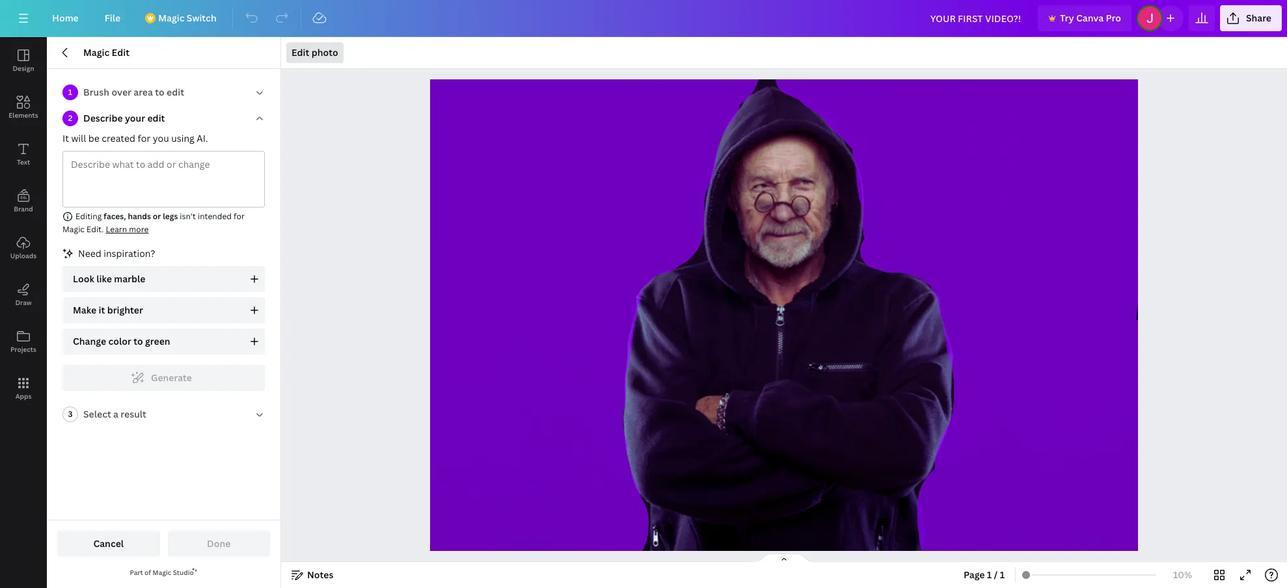 Task type: describe. For each thing, give the bounding box(es) containing it.
color
[[108, 335, 131, 348]]

page
[[783, 512, 804, 524]]

generate
[[151, 372, 192, 384]]

generate button
[[63, 365, 265, 391]]

area
[[134, 86, 153, 98]]

canva
[[1077, 12, 1104, 24]]

studio
[[173, 568, 194, 578]]

brand button
[[0, 178, 47, 225]]

file
[[105, 12, 121, 24]]

+ add page button
[[438, 505, 1121, 531]]

for inside isn't intended for magic edit.
[[234, 211, 245, 222]]

design button
[[0, 37, 47, 84]]

1 horizontal spatial 1
[[988, 569, 992, 581]]

projects button
[[0, 318, 47, 365]]

page
[[964, 569, 985, 581]]

you
[[153, 132, 169, 145]]

learn
[[106, 224, 127, 235]]

design
[[13, 64, 34, 73]]

hands
[[128, 211, 151, 222]]

try canva pro button
[[1039, 5, 1132, 31]]

intended
[[198, 211, 232, 222]]

magic edit
[[83, 46, 130, 59]]

1 vertical spatial edit
[[147, 112, 165, 124]]

10%
[[1174, 569, 1193, 581]]

0 horizontal spatial for
[[138, 132, 151, 145]]

of
[[145, 568, 151, 578]]

magic inside isn't intended for magic edit.
[[63, 224, 85, 235]]

uploads
[[10, 251, 37, 260]]

look like marble
[[73, 273, 146, 285]]

home
[[52, 12, 79, 24]]

need
[[78, 247, 101, 260]]

uploads button
[[0, 225, 47, 272]]

it
[[99, 304, 105, 316]]

make
[[73, 304, 96, 316]]

page 1 / 1
[[964, 569, 1005, 581]]

elements
[[9, 111, 38, 120]]

It will be created for you using AI. text field
[[63, 152, 264, 207]]

marble
[[114, 273, 146, 285]]

add
[[762, 512, 780, 524]]

1 horizontal spatial edit
[[167, 86, 184, 98]]

edit photo button
[[286, 42, 344, 63]]

magic for magic studio
[[153, 568, 171, 578]]

editing faces, hands or legs
[[76, 211, 178, 222]]

notes
[[307, 569, 334, 581]]

brush over area to edit
[[83, 86, 184, 98]]

or
[[153, 211, 161, 222]]

need inspiration?
[[78, 247, 155, 260]]

/
[[995, 569, 998, 581]]

file button
[[94, 5, 131, 31]]

look like marble button
[[63, 266, 265, 292]]

created
[[102, 132, 135, 145]]

edit.
[[87, 224, 104, 235]]

describe
[[83, 112, 123, 124]]

green
[[145, 335, 170, 348]]

apps
[[15, 392, 31, 401]]

brighter
[[107, 304, 143, 316]]

done
[[207, 538, 231, 550]]

change color to green button
[[63, 329, 265, 355]]

draw
[[15, 298, 32, 307]]

will
[[71, 132, 86, 145]]

brush
[[83, 86, 109, 98]]

+ add page
[[755, 512, 804, 524]]

describe your edit
[[83, 112, 165, 124]]

learn more
[[106, 224, 149, 235]]

make it brighter button
[[63, 298, 265, 324]]

brand
[[14, 204, 33, 214]]

2 horizontal spatial 1
[[1001, 569, 1005, 581]]

change color to green
[[73, 335, 170, 348]]



Task type: vqa. For each thing, say whether or not it's contained in the screenshot.
editor
no



Task type: locate. For each thing, give the bounding box(es) containing it.
magic inside button
[[158, 12, 185, 24]]

10% button
[[1162, 565, 1205, 586]]

magic down editing
[[63, 224, 85, 235]]

editing
[[76, 211, 102, 222]]

to inside change color to green button
[[134, 335, 143, 348]]

like
[[97, 273, 112, 285]]

for left 'you'
[[138, 132, 151, 145]]

faces,
[[104, 211, 126, 222]]

2 edit from the left
[[292, 46, 310, 59]]

1 horizontal spatial for
[[234, 211, 245, 222]]

2
[[68, 113, 72, 124]]

1 right /
[[1001, 569, 1005, 581]]

try canva pro
[[1061, 12, 1122, 24]]

learn more link
[[106, 224, 149, 235]]

result
[[121, 408, 146, 421]]

magic studio
[[153, 568, 194, 578]]

show pages image
[[753, 553, 816, 564]]

text
[[17, 158, 30, 167]]

magic down file dropdown button
[[83, 46, 110, 59]]

photo
[[312, 46, 338, 59]]

select a result
[[83, 408, 146, 421]]

legs
[[163, 211, 178, 222]]

magic
[[158, 12, 185, 24], [83, 46, 110, 59], [63, 224, 85, 235], [153, 568, 171, 578]]

share
[[1247, 12, 1272, 24]]

1 edit from the left
[[112, 46, 130, 59]]

edit
[[112, 46, 130, 59], [292, 46, 310, 59]]

1 left /
[[988, 569, 992, 581]]

0 vertical spatial to
[[155, 86, 165, 98]]

1 horizontal spatial to
[[155, 86, 165, 98]]

make it brighter
[[73, 304, 143, 316]]

projects
[[10, 345, 36, 354]]

0 horizontal spatial edit
[[147, 112, 165, 124]]

text button
[[0, 131, 47, 178]]

try
[[1061, 12, 1075, 24]]

isn't intended for magic edit.
[[63, 211, 245, 235]]

0 horizontal spatial to
[[134, 335, 143, 348]]

edit right area
[[167, 86, 184, 98]]

be
[[88, 132, 99, 145]]

main menu bar
[[0, 0, 1288, 37]]

apps button
[[0, 365, 47, 412]]

1 horizontal spatial edit
[[292, 46, 310, 59]]

0 vertical spatial edit
[[167, 86, 184, 98]]

edit down file dropdown button
[[112, 46, 130, 59]]

home link
[[42, 5, 89, 31]]

using
[[171, 132, 195, 145]]

edit
[[167, 86, 184, 98], [147, 112, 165, 124]]

edit photo
[[292, 46, 338, 59]]

magic for magic switch
[[158, 12, 185, 24]]

to right area
[[155, 86, 165, 98]]

draw button
[[0, 272, 47, 318]]

+
[[755, 512, 760, 524]]

magic switch
[[158, 12, 217, 24]]

0 vertical spatial for
[[138, 132, 151, 145]]

1
[[68, 87, 72, 98], [988, 569, 992, 581], [1001, 569, 1005, 581]]

edit left photo in the top left of the page
[[292, 46, 310, 59]]

1 vertical spatial to
[[134, 335, 143, 348]]

switch
[[187, 12, 217, 24]]

0 horizontal spatial edit
[[112, 46, 130, 59]]

elements button
[[0, 84, 47, 131]]

a
[[113, 408, 119, 421]]

done button
[[168, 531, 270, 557]]

cancel button
[[57, 531, 160, 557]]

pro
[[1107, 12, 1122, 24]]

3
[[68, 409, 73, 420]]

ai.
[[197, 132, 208, 145]]

magic right of
[[153, 568, 171, 578]]

over
[[112, 86, 131, 98]]

to right color
[[134, 335, 143, 348]]

1 up the 2
[[68, 87, 72, 98]]

more
[[129, 224, 149, 235]]

magic for magic edit
[[83, 46, 110, 59]]

select
[[83, 408, 111, 421]]

share button
[[1221, 5, 1283, 31]]

for right intended
[[234, 211, 245, 222]]

inspiration?
[[104, 247, 155, 260]]

part of
[[130, 568, 153, 578]]

0 horizontal spatial 1
[[68, 87, 72, 98]]

your
[[125, 112, 145, 124]]

notes button
[[286, 565, 339, 586]]

edit inside dropdown button
[[292, 46, 310, 59]]

1 vertical spatial for
[[234, 211, 245, 222]]

change
[[73, 335, 106, 348]]

side panel tab list
[[0, 37, 47, 412]]

magic left switch
[[158, 12, 185, 24]]

it will be created for you using ai.
[[63, 132, 208, 145]]

magic switch button
[[136, 5, 227, 31]]

isn't
[[180, 211, 196, 222]]

edit up 'you'
[[147, 112, 165, 124]]

it
[[63, 132, 69, 145]]

cancel
[[93, 538, 124, 550]]

Design title text field
[[920, 5, 1033, 31]]

look
[[73, 273, 94, 285]]

for
[[138, 132, 151, 145], [234, 211, 245, 222]]

part
[[130, 568, 143, 578]]



